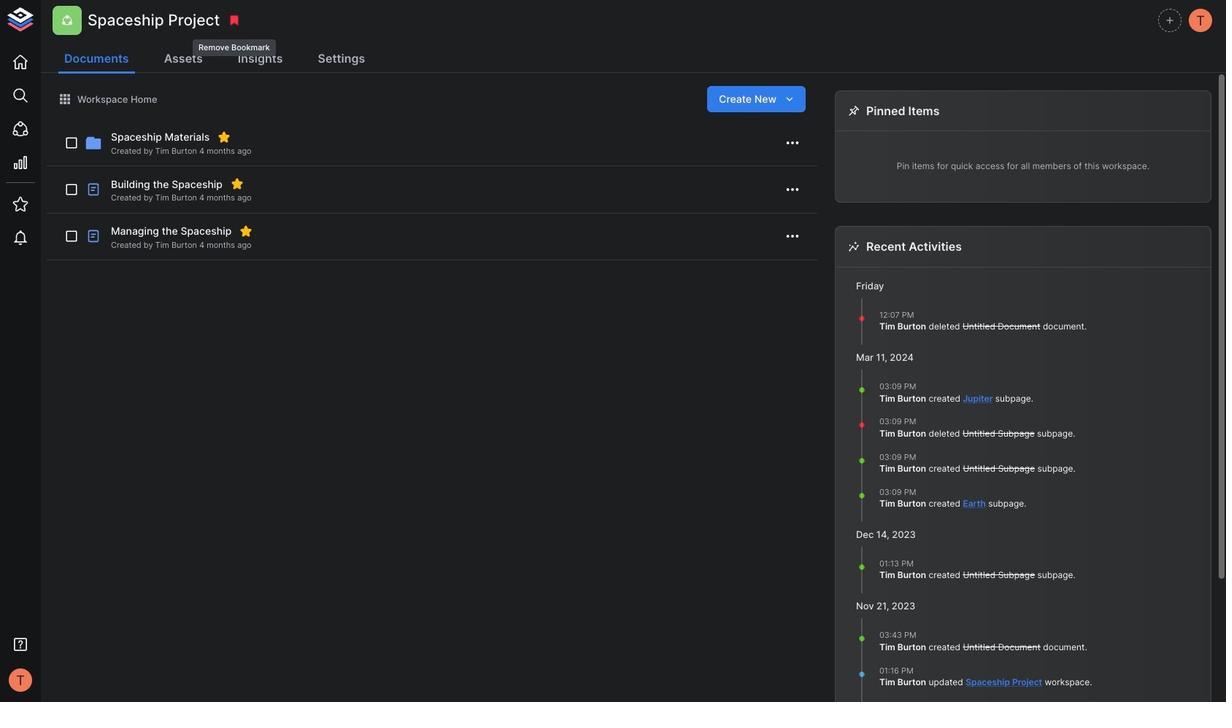 Task type: vqa. For each thing, say whether or not it's contained in the screenshot.
right Remove Favorite image
yes



Task type: locate. For each thing, give the bounding box(es) containing it.
remove bookmark image
[[228, 14, 241, 27]]

remove favorite image
[[218, 131, 231, 144]]

remove favorite image
[[231, 178, 244, 191], [240, 225, 253, 238]]

0 vertical spatial remove favorite image
[[231, 178, 244, 191]]

1 vertical spatial remove favorite image
[[240, 225, 253, 238]]

tooltip
[[191, 29, 277, 58]]



